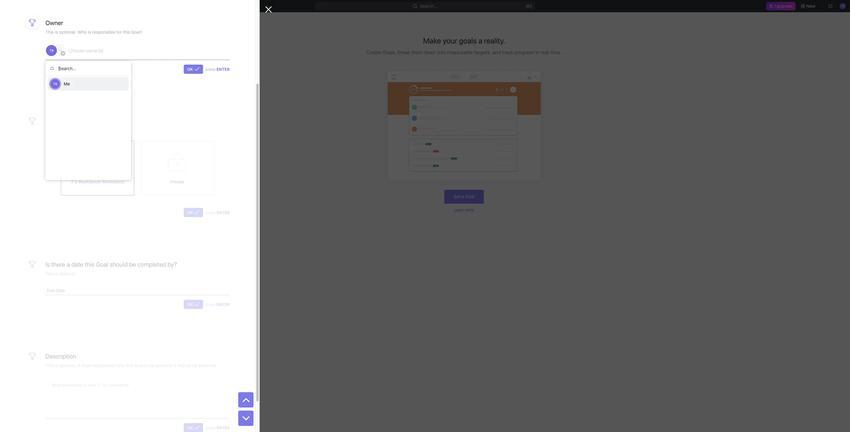 Task type: describe. For each thing, give the bounding box(es) containing it.
them
[[411, 50, 423, 55]]

me
[[64, 81, 70, 86]]

date
[[71, 261, 83, 268]]

there
[[51, 261, 65, 268]]

sidebar navigation
[[0, 12, 78, 432]]

tb button
[[45, 44, 66, 57]]

a inside dialog
[[67, 261, 70, 268]]

press for owner
[[206, 67, 216, 72]]

real-
[[541, 50, 551, 55]]

learn more
[[454, 208, 474, 212]]

goal inside dialog
[[96, 261, 108, 268]]

dialog containing owner
[[0, 0, 272, 432]]

press for is there a date this goal should be completed by?
[[206, 302, 216, 307]]

is there a date this goal should be completed by?
[[45, 261, 177, 268]]

t's
[[71, 179, 77, 184]]

private
[[170, 179, 185, 184]]

goals
[[459, 36, 477, 45]]

enter for description
[[217, 425, 230, 430]]

targets,
[[474, 50, 491, 55]]

ok button for is there a date this goal should be completed by?
[[184, 300, 203, 309]]

enter for is there a date this goal should be completed by?
[[217, 302, 230, 307]]

create
[[366, 50, 381, 55]]

should
[[110, 261, 128, 268]]

choose owner(s)
[[69, 48, 103, 53]]

this
[[85, 261, 94, 268]]

in
[[536, 50, 539, 55]]

progress
[[515, 50, 534, 55]]

press enter for is there a date this goal should be completed by?
[[206, 302, 230, 307]]

track
[[502, 50, 513, 55]]

down
[[424, 50, 436, 55]]

make
[[423, 36, 441, 45]]

press enter for description
[[206, 425, 230, 430]]

by?
[[168, 261, 177, 268]]

into
[[437, 50, 446, 55]]

1 vertical spatial a
[[462, 194, 464, 199]]

upgrade
[[775, 3, 793, 9]]

ok for description
[[187, 425, 193, 430]]



Task type: vqa. For each thing, say whether or not it's contained in the screenshot.
bottom a
yes



Task type: locate. For each thing, give the bounding box(es) containing it.
completed
[[137, 261, 166, 268]]

a right set
[[462, 194, 464, 199]]

enter
[[217, 67, 230, 72], [217, 210, 230, 215], [217, 302, 230, 307], [217, 425, 230, 430]]

press enter for owner
[[206, 67, 230, 72]]

your
[[443, 36, 457, 45]]

1 horizontal spatial workspace
[[102, 179, 124, 184]]

4 ok button from the top
[[184, 423, 203, 432]]

tree
[[2, 127, 75, 210]]

t's workspace workspace
[[71, 179, 124, 184]]

enter for owner
[[217, 67, 230, 72]]

tree inside sidebar navigation
[[2, 127, 75, 210]]

is
[[45, 261, 50, 268]]

more
[[465, 208, 474, 212]]

tb left the choose
[[50, 49, 54, 52]]

0 horizontal spatial workspace
[[78, 179, 101, 184]]

1 vertical spatial goal
[[96, 261, 108, 268]]

0 vertical spatial a
[[479, 36, 482, 45]]

search...
[[420, 3, 438, 9]]

choose
[[69, 48, 85, 53]]

create goals, break them down into measurable targets, and track progress in real-time.
[[366, 50, 562, 55]]

1 press enter from the top
[[206, 67, 230, 72]]

make your goals a reality.
[[423, 36, 505, 45]]

goal right this
[[96, 261, 108, 268]]

goals,
[[382, 50, 396, 55]]

tb inside "dropdown button"
[[50, 49, 54, 52]]

a up targets,
[[479, 36, 482, 45]]

tb left the me at the top of page
[[53, 82, 57, 86]]

and
[[493, 50, 501, 55]]

owner
[[45, 19, 63, 26]]

goal
[[465, 194, 475, 199], [96, 261, 108, 268]]

set
[[454, 194, 461, 199]]

new button
[[798, 1, 819, 11]]

measurable
[[447, 50, 473, 55]]

3 ok button from the top
[[184, 300, 203, 309]]

2 vertical spatial a
[[67, 261, 70, 268]]

0 horizontal spatial a
[[67, 261, 70, 268]]

0 vertical spatial goal
[[465, 194, 475, 199]]

ok
[[187, 67, 193, 72], [187, 210, 193, 215], [187, 302, 193, 307], [187, 425, 193, 430]]

ok for owner
[[187, 67, 193, 72]]

4 press enter from the top
[[206, 425, 230, 430]]

⌘k
[[526, 3, 533, 9]]

owner(s)
[[86, 48, 103, 53]]

1 enter from the top
[[217, 67, 230, 72]]

4 enter from the top
[[217, 425, 230, 430]]

1 horizontal spatial goal
[[465, 194, 475, 199]]

learn more link
[[454, 208, 474, 212]]

0 vertical spatial tb
[[50, 49, 54, 52]]

1 vertical spatial tb
[[53, 82, 57, 86]]

a left the date
[[67, 261, 70, 268]]

a
[[479, 36, 482, 45], [462, 194, 464, 199], [67, 261, 70, 268]]

1 workspace from the left
[[78, 179, 101, 184]]

workspace
[[78, 179, 101, 184], [102, 179, 124, 184]]

upgrade link
[[767, 2, 796, 10]]

2 horizontal spatial a
[[479, 36, 482, 45]]

ok button for owner
[[184, 65, 203, 74]]

press for description
[[206, 425, 216, 430]]

0 horizontal spatial goal
[[96, 261, 108, 268]]

1 ok button from the top
[[184, 65, 203, 74]]

ok for is there a date this goal should be completed by?
[[187, 302, 193, 307]]

4 press from the top
[[206, 425, 216, 430]]

3 press from the top
[[206, 302, 216, 307]]

description
[[45, 353, 76, 360]]

break
[[398, 50, 410, 55]]

3 enter from the top
[[217, 302, 230, 307]]

tb
[[50, 49, 54, 52], [53, 82, 57, 86]]

ok button for description
[[184, 423, 203, 432]]

3 press enter from the top
[[206, 302, 230, 307]]

1 press from the top
[[206, 67, 216, 72]]

1 ok from the top
[[187, 67, 193, 72]]

2 ok from the top
[[187, 210, 193, 215]]

2 press enter from the top
[[206, 210, 230, 215]]

2 ok button from the top
[[184, 208, 203, 217]]

learn
[[454, 208, 464, 212]]

1 horizontal spatial a
[[462, 194, 464, 199]]

3 ok from the top
[[187, 302, 193, 307]]

dialog
[[0, 0, 272, 432]]

time.
[[551, 50, 562, 55]]

Search... text field
[[45, 61, 131, 76]]

press
[[206, 67, 216, 72], [206, 210, 216, 215], [206, 302, 216, 307], [206, 425, 216, 430]]

new
[[807, 3, 816, 9]]

goal right set
[[465, 194, 475, 199]]

be
[[129, 261, 136, 268]]

ok button
[[184, 65, 203, 74], [184, 208, 203, 217], [184, 300, 203, 309], [184, 423, 203, 432]]

2 enter from the top
[[217, 210, 230, 215]]

reality.
[[484, 36, 505, 45]]

2 press from the top
[[206, 210, 216, 215]]

press enter
[[206, 67, 230, 72], [206, 210, 230, 215], [206, 302, 230, 307], [206, 425, 230, 430]]

4 ok from the top
[[187, 425, 193, 430]]

set a goal
[[454, 194, 475, 199]]

2 workspace from the left
[[102, 179, 124, 184]]



